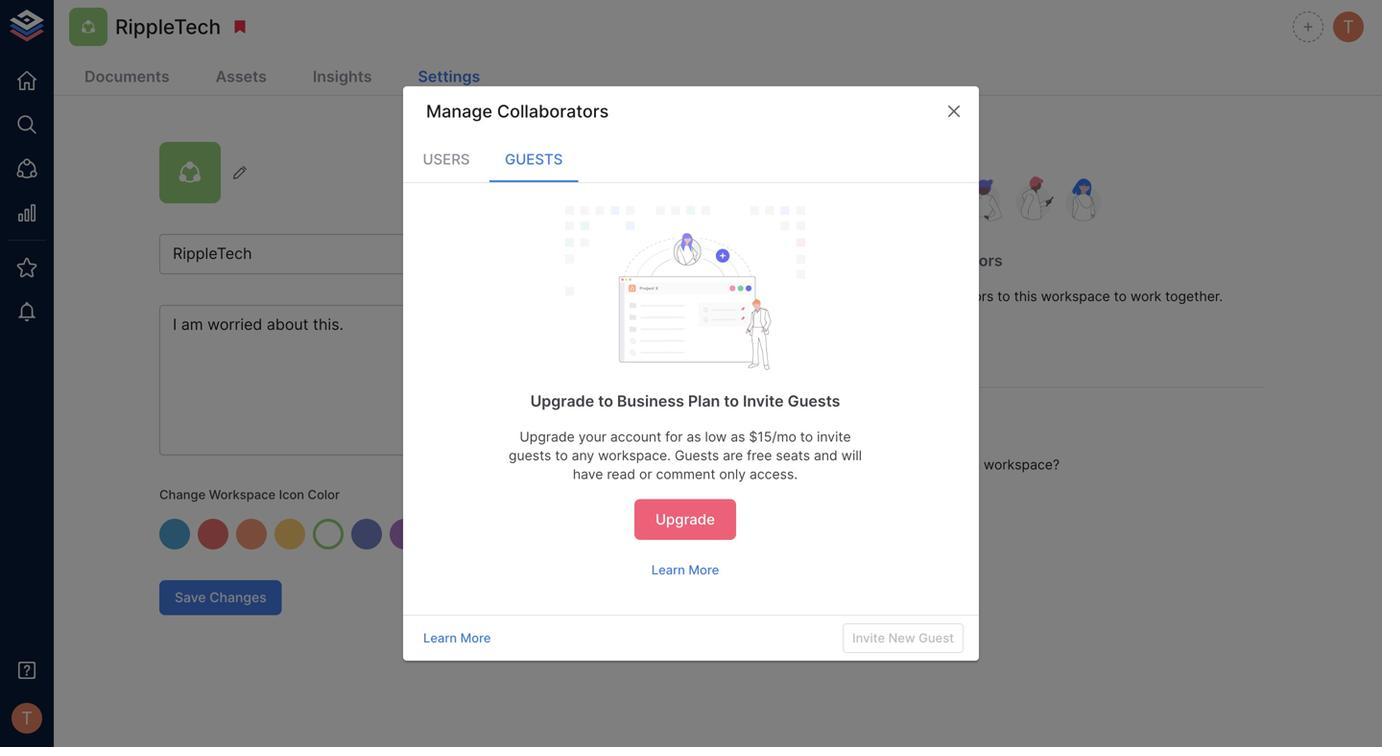 Task type: vqa. For each thing, say whether or not it's contained in the screenshot.
Bookmark image
no



Task type: locate. For each thing, give the bounding box(es) containing it.
are
[[723, 448, 743, 464]]

0 vertical spatial t
[[1343, 16, 1354, 37]]

1 horizontal spatial more
[[689, 563, 719, 578]]

0 horizontal spatial as
[[687, 429, 701, 445]]

low
[[705, 429, 727, 445]]

0 vertical spatial collaborators
[[497, 101, 609, 122]]

1 horizontal spatial collaborators
[[902, 252, 1003, 270]]

save changes button
[[159, 581, 282, 616]]

1 vertical spatial upgrade
[[520, 429, 575, 445]]

1 horizontal spatial learn
[[651, 563, 685, 578]]

save changes
[[175, 590, 267, 606]]

remove
[[860, 288, 907, 305]]

plan
[[688, 392, 720, 411]]

0 horizontal spatial this
[[957, 457, 980, 473]]

1 horizontal spatial t
[[1343, 16, 1354, 37]]

manage inside dialog
[[426, 101, 492, 122]]

icon
[[279, 488, 304, 502]]

2 vertical spatial upgrade
[[656, 511, 715, 528]]

to right plan
[[724, 392, 739, 411]]

$15/mo
[[749, 429, 796, 445]]

1 horizontal spatial learn more
[[651, 563, 719, 578]]

want
[[862, 457, 893, 473]]

manage
[[426, 101, 492, 122], [838, 252, 898, 270]]

Workspace notes are visible to all members and guests. text field
[[159, 305, 705, 456]]

1 vertical spatial t
[[21, 708, 33, 729]]

manage up "remove" on the top of the page
[[838, 252, 898, 270]]

0 horizontal spatial collaborators
[[497, 101, 609, 122]]

guests right users button
[[505, 151, 563, 168]]

users button
[[403, 136, 490, 182]]

upgrade button
[[634, 500, 736, 540]]

invite
[[743, 392, 784, 411]]

upgrade your account for as low as $15/mo to invite guests to any workspace. guests are free seats and will have read or comment only access.
[[509, 429, 862, 483]]

as
[[687, 429, 701, 445], [731, 429, 745, 445]]

danger
[[838, 420, 892, 439]]

tab list containing users
[[403, 136, 979, 182]]

rippletech
[[115, 14, 221, 39]]

0 horizontal spatial learn more
[[423, 631, 491, 646]]

tab list
[[403, 136, 979, 182]]

1 vertical spatial more
[[460, 631, 491, 646]]

access.
[[750, 466, 798, 483]]

workspace.
[[598, 448, 671, 464]]

1 vertical spatial manage collaborators
[[838, 252, 1003, 270]]

upgrade down "comment"
[[656, 511, 715, 528]]

t button
[[1330, 9, 1367, 45], [6, 698, 48, 740]]

to left work
[[1114, 288, 1127, 305]]

0 vertical spatial manage
[[426, 101, 492, 122]]

account
[[610, 429, 661, 445]]

add
[[813, 288, 839, 305]]

manage collaborators up guests button
[[426, 101, 609, 122]]

learn more for the topmost the learn more button
[[651, 563, 719, 578]]

1 vertical spatial or
[[639, 466, 652, 483]]

or right 'add'
[[843, 288, 856, 305]]

0 vertical spatial upgrade
[[530, 392, 594, 411]]

to right want
[[897, 457, 909, 473]]

t
[[1343, 16, 1354, 37], [21, 708, 33, 729]]

do you want to delete this workspace?
[[813, 457, 1060, 473]]

1 vertical spatial learn more button
[[418, 624, 496, 654]]

as right the 'for'
[[687, 429, 701, 445]]

to
[[998, 288, 1010, 305], [1114, 288, 1127, 305], [598, 392, 613, 411], [724, 392, 739, 411], [800, 429, 813, 445], [555, 448, 568, 464], [897, 457, 909, 473]]

or down workspace.
[[639, 466, 652, 483]]

1 horizontal spatial learn more button
[[647, 556, 724, 585]]

manage collaborators up 'collaborators'
[[838, 252, 1003, 270]]

1 vertical spatial learn
[[423, 631, 457, 646]]

0 vertical spatial guests
[[505, 151, 563, 168]]

add or remove collaborators to this workspace to work together.
[[813, 288, 1223, 305]]

upgrade inside upgrade your account for as low as $15/mo to invite guests to any workspace. guests are free seats and will have read or comment only access.
[[520, 429, 575, 445]]

guests
[[509, 448, 551, 464]]

t for bottom t button
[[21, 708, 33, 729]]

1 horizontal spatial guests
[[675, 448, 719, 464]]

upgrade
[[530, 392, 594, 411], [520, 429, 575, 445], [656, 511, 715, 528]]

1 vertical spatial guests
[[788, 392, 840, 411]]

0 horizontal spatial manage
[[426, 101, 492, 122]]

this for to
[[1014, 288, 1037, 305]]

upgrade up "your"
[[530, 392, 594, 411]]

collaborators
[[497, 101, 609, 122], [902, 252, 1003, 270]]

read
[[607, 466, 635, 483]]

0 vertical spatial learn
[[651, 563, 685, 578]]

0 vertical spatial learn more
[[651, 563, 719, 578]]

0 horizontal spatial more
[[460, 631, 491, 646]]

save
[[175, 590, 206, 606]]

0 horizontal spatial guests
[[505, 151, 563, 168]]

learn
[[651, 563, 685, 578], [423, 631, 457, 646]]

or
[[843, 288, 856, 305], [639, 466, 652, 483]]

delete
[[913, 457, 953, 473]]

1 vertical spatial collaborators
[[902, 252, 1003, 270]]

0 vertical spatial manage collaborators
[[426, 101, 609, 122]]

manage collaborators
[[426, 101, 609, 122], [838, 252, 1003, 270]]

more
[[689, 563, 719, 578], [460, 631, 491, 646]]

1 horizontal spatial this
[[1014, 288, 1037, 305]]

learn more
[[651, 563, 719, 578], [423, 631, 491, 646]]

2 vertical spatial guests
[[675, 448, 719, 464]]

1 vertical spatial this
[[957, 457, 980, 473]]

to up seats
[[800, 429, 813, 445]]

and
[[814, 448, 838, 464]]

settings
[[418, 67, 480, 86]]

0 horizontal spatial t button
[[6, 698, 48, 740]]

0 horizontal spatial learn
[[423, 631, 457, 646]]

manage down settings link
[[426, 101, 492, 122]]

2 horizontal spatial guests
[[788, 392, 840, 411]]

this right delete
[[957, 457, 980, 473]]

change workspace icon color
[[159, 488, 340, 502]]

settings link
[[410, 60, 488, 96]]

to left any
[[555, 448, 568, 464]]

insights link
[[305, 60, 380, 96]]

0 horizontal spatial t
[[21, 708, 33, 729]]

learn for the left the learn more button
[[423, 631, 457, 646]]

1 vertical spatial manage
[[838, 252, 898, 270]]

1 horizontal spatial or
[[843, 288, 856, 305]]

0 vertical spatial this
[[1014, 288, 1037, 305]]

0 vertical spatial t button
[[1330, 9, 1367, 45]]

upgrade for your
[[520, 429, 575, 445]]

1 horizontal spatial manage
[[838, 252, 898, 270]]

guests up "comment"
[[675, 448, 719, 464]]

or inside upgrade your account for as low as $15/mo to invite guests to any workspace. guests are free seats and will have read or comment only access.
[[639, 466, 652, 483]]

collaborators
[[910, 288, 994, 305]]

learn more button
[[647, 556, 724, 585], [418, 624, 496, 654]]

0 horizontal spatial or
[[639, 466, 652, 483]]

guests
[[505, 151, 563, 168], [788, 392, 840, 411], [675, 448, 719, 464]]

this left workspace
[[1014, 288, 1037, 305]]

workspace?
[[984, 457, 1060, 473]]

1 vertical spatial t button
[[6, 698, 48, 740]]

learn more for the left the learn more button
[[423, 631, 491, 646]]

collaborators up guests button
[[497, 101, 609, 122]]

0 horizontal spatial manage collaborators
[[426, 101, 609, 122]]

as up are
[[731, 429, 745, 445]]

1 horizontal spatial as
[[731, 429, 745, 445]]

collaborators up 'collaborators'
[[902, 252, 1003, 270]]

assets
[[216, 67, 267, 86]]

invite
[[817, 429, 851, 445]]

upgrade up guests
[[520, 429, 575, 445]]

color
[[308, 488, 340, 502]]

0 vertical spatial or
[[843, 288, 856, 305]]

1 as from the left
[[687, 429, 701, 445]]

documents link
[[77, 60, 177, 96]]

1 vertical spatial learn more
[[423, 631, 491, 646]]

1 horizontal spatial manage collaborators
[[838, 252, 1003, 270]]

guests up the invite
[[788, 392, 840, 411]]

this
[[1014, 288, 1037, 305], [957, 457, 980, 473]]



Task type: describe. For each thing, give the bounding box(es) containing it.
2 as from the left
[[731, 429, 745, 445]]

business
[[617, 392, 684, 411]]

together.
[[1165, 288, 1223, 305]]

1 horizontal spatial t button
[[1330, 9, 1367, 45]]

workspace
[[1041, 288, 1110, 305]]

guests inside button
[[505, 151, 563, 168]]

documents
[[84, 67, 170, 86]]

assets link
[[208, 60, 274, 96]]

comment
[[656, 466, 715, 483]]

manage collaborators dialog
[[403, 87, 979, 661]]

workspace
[[209, 488, 276, 502]]

to right 'collaborators'
[[998, 288, 1010, 305]]

users
[[423, 151, 470, 168]]

guests inside upgrade your account for as low as $15/mo to invite guests to any workspace. guests are free seats and will have read or comment only access.
[[675, 448, 719, 464]]

learn for the topmost the learn more button
[[651, 563, 685, 578]]

remove bookmark image
[[231, 18, 249, 36]]

you
[[835, 457, 858, 473]]

upgrade inside button
[[656, 511, 715, 528]]

upgrade for to
[[530, 392, 594, 411]]

zone
[[896, 420, 934, 439]]

for
[[665, 429, 683, 445]]

change
[[159, 488, 206, 502]]

danger zone
[[838, 420, 934, 439]]

changes
[[210, 590, 267, 606]]

collaborators inside dialog
[[497, 101, 609, 122]]

to up "your"
[[598, 392, 613, 411]]

have
[[573, 466, 603, 483]]

0 vertical spatial more
[[689, 563, 719, 578]]

0 horizontal spatial learn more button
[[418, 624, 496, 654]]

upgrade to business plan to invite guests
[[530, 392, 840, 411]]

this for delete
[[957, 457, 980, 473]]

guests button
[[490, 136, 578, 182]]

do
[[813, 457, 831, 473]]

0 vertical spatial learn more button
[[647, 556, 724, 585]]

seats
[[776, 448, 810, 464]]

insights
[[313, 67, 372, 86]]

work
[[1131, 288, 1162, 305]]

manage collaborators inside dialog
[[426, 101, 609, 122]]

any
[[572, 448, 594, 464]]

t for right t button
[[1343, 16, 1354, 37]]

your
[[579, 429, 607, 445]]

Workspace Name text field
[[159, 234, 705, 275]]

only
[[719, 466, 746, 483]]

will
[[841, 448, 862, 464]]

free
[[747, 448, 772, 464]]



